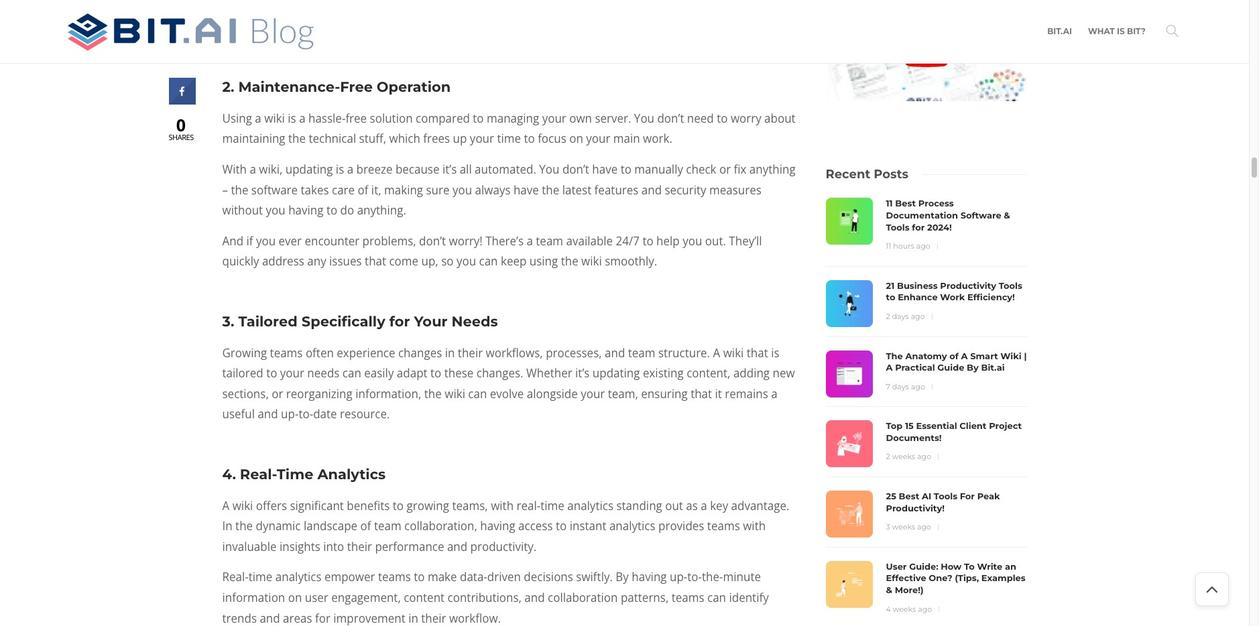 Task type: vqa. For each thing, say whether or not it's contained in the screenshot.
Editorial
no



Task type: locate. For each thing, give the bounding box(es) containing it.
a up the using
[[527, 233, 533, 249]]

information up remote
[[336, 2, 399, 17]]

ever
[[279, 233, 302, 249]]

growing teams often experience changes in their workflows, processes, and team structure. a wiki that is tailored to your needs can easily adapt to these changes. whether it's updating existing content, adding new sections, or reorganizing information, the wiki can evolve alongside your team, ensuring that it remains a useful and up-to-date resource.
[[222, 345, 795, 422]]

0 vertical spatial time
[[497, 131, 521, 147]]

in down content on the bottom of the page
[[409, 611, 418, 626]]

a up 'content,'
[[713, 345, 721, 361]]

tools inside 11 best process documentation software & tools for 2024!
[[886, 222, 910, 232]]

0 horizontal spatial on
[[288, 590, 302, 606]]

0 vertical spatial that
[[365, 254, 386, 269]]

automated.
[[475, 162, 537, 177]]

can down the-
[[708, 590, 726, 606]]

tools inside 21 business productivity tools to enhance work efficiency!
[[999, 280, 1023, 291]]

you left the out.
[[683, 233, 703, 249]]

in
[[445, 345, 455, 361], [409, 611, 418, 626]]

your down server.
[[586, 131, 611, 147]]

0 horizontal spatial updating
[[286, 162, 333, 177]]

analytics inside real-time analytics empower teams to make data-driven decisions swiftly. by having up-to-the-minute information on user engagement, content contributions, and collaboration patterns, teams can identify trends and areas for improvement in their workflow.
[[276, 570, 322, 585]]

of left it,
[[358, 182, 369, 198]]

of up the guide
[[950, 351, 959, 361]]

1 horizontal spatial tools
[[934, 491, 958, 502]]

quickly
[[222, 254, 259, 269]]

user
[[886, 561, 907, 572]]

2 vertical spatial analytics
[[276, 570, 322, 585]]

which
[[389, 131, 421, 147]]

don't inside with a wiki, updating is a breeze because it's all automated. you don't have to manually check or fix anything – the software takes care of it, making sure you always have the latest features and security measures without you having to do anything.
[[563, 162, 590, 177]]

0 vertical spatial up-
[[281, 407, 299, 422]]

information up trends
[[222, 590, 285, 606]]

2 vertical spatial that
[[691, 386, 712, 402]]

for inside east retrieval of information regardless of the location flexibility for the remote teams
[[303, 22, 318, 38]]

is up care
[[336, 162, 344, 177]]

2 for 21 business productivity tools to enhance work efficiency!
[[886, 312, 891, 321]]

0 vertical spatial 2
[[886, 312, 891, 321]]

access
[[519, 519, 553, 534]]

swiftly.
[[576, 570, 613, 585]]

in inside growing teams often experience changes in their workflows, processes, and team structure. a wiki that is tailored to your needs can easily adapt to these changes. whether it's updating existing content, adding new sections, or reorganizing information, the wiki can evolve alongside your team, ensuring that it remains a useful and up-to-date resource.
[[445, 345, 455, 361]]

weeks for top 15 essential client project documents!
[[893, 452, 916, 462]]

teams inside a wiki offers significant benefits to growing teams, with real-time analytics standing out as a key advantage. in the dynamic landscape of team collaboration, having access to instant analytics provides teams with invaluable insights into their performance and productivity.
[[708, 519, 740, 534]]

wiki up maintaining
[[264, 111, 285, 126]]

teams
[[384, 22, 416, 38], [270, 345, 303, 361], [708, 519, 740, 534], [378, 570, 411, 585], [672, 590, 705, 606]]

& inside user guide: how to write an effective one? (tips, examples & more!)
[[886, 585, 893, 596]]

and down decisions
[[525, 590, 545, 606]]

best up documentation on the right of page
[[896, 198, 916, 209]]

and right processes,
[[605, 345, 625, 361]]

1 horizontal spatial time
[[497, 131, 521, 147]]

team down benefits at the left
[[374, 519, 402, 534]]

can left keep
[[479, 254, 498, 269]]

or left fix
[[720, 162, 731, 177]]

free
[[346, 111, 367, 126]]

days
[[893, 312, 909, 321], [893, 382, 910, 392]]

0 vertical spatial with
[[491, 498, 514, 514]]

0 vertical spatial to-
[[299, 407, 313, 422]]

to left growing
[[393, 498, 404, 514]]

you down focus
[[540, 162, 560, 177]]

updating inside growing teams often experience changes in their workflows, processes, and team structure. a wiki that is tailored to your needs can easily adapt to these changes. whether it's updating existing content, adding new sections, or reorganizing information, the wiki can evolve alongside your team, ensuring that it remains a useful and up-to-date resource.
[[593, 366, 640, 381]]

to right tailored
[[266, 366, 277, 381]]

with
[[491, 498, 514, 514], [743, 519, 766, 534]]

in up these
[[445, 345, 455, 361]]

having inside a wiki offers significant benefits to growing teams, with real-time analytics standing out as a key advantage. in the dynamic landscape of team collaboration, having access to instant analytics provides teams with invaluable insights into their performance and productivity.
[[481, 519, 516, 534]]

for
[[303, 22, 318, 38], [912, 222, 925, 232], [390, 313, 410, 330], [315, 611, 331, 626]]

0 horizontal spatial tools
[[886, 222, 910, 232]]

main
[[614, 131, 640, 147]]

1 horizontal spatial that
[[691, 386, 712, 402]]

0 vertical spatial in
[[445, 345, 455, 361]]

2 horizontal spatial their
[[458, 345, 483, 361]]

2 horizontal spatial time
[[541, 498, 565, 514]]

the down adapt
[[424, 386, 442, 402]]

0 horizontal spatial it's
[[443, 162, 457, 177]]

0 horizontal spatial don't
[[419, 233, 446, 249]]

teams down 'key'
[[708, 519, 740, 534]]

best inside 25 best ai tools for peak productivity!
[[899, 491, 920, 502]]

1 vertical spatial up-
[[670, 570, 688, 585]]

2 down the 21
[[886, 312, 891, 321]]

don't up work.
[[658, 111, 685, 126]]

0 vertical spatial tools
[[886, 222, 910, 232]]

is inside "using a wiki is a hassle-free solution compared to managing your own server. you don't need to worry about maintaining the technical stuff, which frees up your time to focus on your main work."
[[288, 111, 296, 126]]

a inside a wiki offers significant benefits to growing teams, with real-time analytics standing out as a key advantage. in the dynamic landscape of team collaboration, having access to instant analytics provides teams with invaluable insights into their performance and productivity.
[[701, 498, 708, 514]]

a up maintaining
[[255, 111, 261, 126]]

or
[[720, 162, 731, 177], [272, 386, 283, 402]]

reorganizing
[[286, 386, 353, 402]]

to left help in the top of the page
[[643, 233, 654, 249]]

adapt
[[397, 366, 428, 381]]

1 vertical spatial bit.ai
[[982, 362, 1005, 373]]

1 vertical spatial 11
[[886, 242, 892, 251]]

to inside 21 business productivity tools to enhance work efficiency!
[[886, 292, 896, 303]]

2 vertical spatial having
[[632, 570, 667, 585]]

having down takes
[[289, 203, 324, 218]]

easily
[[364, 366, 394, 381]]

to down the 21
[[886, 292, 896, 303]]

1 vertical spatial don't
[[563, 162, 590, 177]]

1 vertical spatial 2
[[886, 452, 891, 462]]

a inside growing teams often experience changes in their workflows, processes, and team structure. a wiki that is tailored to your needs can easily adapt to these changes. whether it's updating existing content, adding new sections, or reorganizing information, the wiki can evolve alongside your team, ensuring that it remains a useful and up-to-date resource.
[[772, 386, 778, 402]]

0 vertical spatial days
[[893, 312, 909, 321]]

2 horizontal spatial that
[[747, 345, 769, 361]]

0 vertical spatial updating
[[286, 162, 333, 177]]

& right software
[[1004, 210, 1011, 221]]

make
[[428, 570, 457, 585]]

best up productivity!
[[899, 491, 920, 502]]

1 vertical spatial in
[[409, 611, 418, 626]]

you
[[634, 111, 655, 126], [540, 162, 560, 177]]

and
[[642, 182, 662, 198], [605, 345, 625, 361], [258, 407, 278, 422], [447, 539, 468, 555], [525, 590, 545, 606], [260, 611, 280, 626]]

a up care
[[347, 162, 354, 177]]

the right the in
[[235, 519, 253, 534]]

2 horizontal spatial don't
[[658, 111, 685, 126]]

2 for top 15 essential client project documents!
[[886, 452, 891, 462]]

0 horizontal spatial information
[[222, 590, 285, 606]]

0 vertical spatial having
[[289, 203, 324, 218]]

2 horizontal spatial team
[[628, 345, 656, 361]]

of right regardless
[[460, 2, 471, 17]]

need
[[687, 111, 714, 126]]

1 days from the top
[[893, 312, 909, 321]]

1 vertical spatial you
[[540, 162, 560, 177]]

0 vertical spatial don't
[[658, 111, 685, 126]]

and down manually
[[642, 182, 662, 198]]

21 business productivity tools to enhance work efficiency! link
[[886, 280, 1027, 304]]

days right 7
[[893, 382, 910, 392]]

2 vertical spatial their
[[421, 611, 446, 626]]

a up the guide
[[962, 351, 968, 361]]

their down content on the bottom of the page
[[421, 611, 446, 626]]

it's down processes,
[[576, 366, 590, 381]]

it's
[[443, 162, 457, 177], [576, 366, 590, 381]]

bit?
[[1128, 26, 1146, 36]]

ago for essential
[[918, 452, 932, 462]]

1 vertical spatial team
[[628, 345, 656, 361]]

needs
[[452, 313, 498, 330]]

0 horizontal spatial with
[[491, 498, 514, 514]]

have down automated.
[[514, 182, 539, 198]]

of down benefits at the left
[[361, 519, 371, 534]]

having inside with a wiki, updating is a breeze because it's all automated. you don't have to manually check or fix anything – the software takes care of it, making sure you always have the latest features and security measures without you having to do anything.
[[289, 203, 324, 218]]

analytics down "standing"
[[610, 519, 656, 534]]

alongside
[[527, 386, 578, 402]]

time
[[497, 131, 521, 147], [541, 498, 565, 514], [249, 570, 273, 585]]

ago down practical
[[911, 382, 926, 392]]

wiki inside "using a wiki is a hassle-free solution compared to managing your own server. you don't need to worry about maintaining the technical stuff, which frees up your time to focus on your main work."
[[264, 111, 285, 126]]

1 vertical spatial updating
[[593, 366, 640, 381]]

experience
[[337, 345, 395, 361]]

ensuring
[[641, 386, 688, 402]]

2 days ago link
[[886, 312, 925, 321]]

a up the in
[[222, 498, 230, 514]]

don't inside and if you ever encounter problems, don't worry! there's a team available 24/7 to help you out. they'll quickly address any issues that come up, so you can keep using the wiki smoothly.
[[419, 233, 446, 249]]

content,
[[687, 366, 731, 381]]

is inside with a wiki, updating is a breeze because it's all automated. you don't have to manually check or fix anything – the software takes care of it, making sure you always have the latest features and security measures without you having to do anything.
[[336, 162, 344, 177]]

0 horizontal spatial up-
[[281, 407, 299, 422]]

tools right ai
[[934, 491, 958, 502]]

operation
[[377, 78, 451, 95]]

essential
[[917, 421, 958, 432]]

1 vertical spatial to-
[[688, 570, 702, 585]]

their right into
[[347, 539, 372, 555]]

0 horizontal spatial you
[[540, 162, 560, 177]]

11 inside 11 best process documentation software & tools for 2024!
[[886, 198, 893, 209]]

anything.
[[357, 203, 406, 218]]

2
[[886, 312, 891, 321], [886, 452, 891, 462]]

2 down top
[[886, 452, 891, 462]]

teams down regardless
[[384, 22, 416, 38]]

0 vertical spatial information
[[336, 2, 399, 17]]

improvement
[[334, 611, 406, 626]]

time inside "using a wiki is a hassle-free solution compared to managing your own server. you don't need to worry about maintaining the technical stuff, which frees up your time to focus on your main work."
[[497, 131, 521, 147]]

the-
[[702, 570, 723, 585]]

benefits
[[347, 498, 390, 514]]

2 horizontal spatial having
[[632, 570, 667, 585]]

1 horizontal spatial to-
[[688, 570, 702, 585]]

encounter
[[305, 233, 360, 249]]

of right retrieval
[[323, 2, 333, 17]]

1 horizontal spatial with
[[743, 519, 766, 534]]

1 horizontal spatial bit.ai
[[1048, 26, 1073, 36]]

out.
[[706, 233, 726, 249]]

time
[[277, 466, 314, 483]]

magnifier image
[[1167, 25, 1179, 37]]

1 vertical spatial having
[[481, 519, 516, 534]]

in inside real-time analytics empower teams to make data-driven decisions swiftly. by having up-to-the-minute information on user engagement, content contributions, and collaboration patterns, teams can identify trends and areas for improvement in their workflow.
[[409, 611, 418, 626]]

0 vertical spatial on
[[570, 131, 583, 147]]

0 horizontal spatial their
[[347, 539, 372, 555]]

1 horizontal spatial don't
[[563, 162, 590, 177]]

analytics up user
[[276, 570, 322, 585]]

wiki inside and if you ever encounter problems, don't worry! there's a team available 24/7 to help you out. they'll quickly address any issues that come up, so you can keep using the wiki smoothly.
[[582, 254, 602, 269]]

by right swiftly. at the left bottom
[[616, 570, 629, 585]]

2 vertical spatial tools
[[934, 491, 958, 502]]

0 horizontal spatial bit.ai
[[982, 362, 1005, 373]]

real- right 4.
[[240, 466, 277, 483]]

changes
[[398, 345, 442, 361]]

1 vertical spatial weeks
[[893, 523, 916, 532]]

real-time analytics empower teams to make data-driven decisions swiftly. by having up-to-the-minute information on user engagement, content contributions, and collaboration patterns, teams can identify trends and areas for improvement in their workflow.
[[222, 570, 769, 626]]

manually
[[635, 162, 683, 177]]

0 horizontal spatial that
[[365, 254, 386, 269]]

any
[[307, 254, 326, 269]]

25 best ai tools for peak productivity!
[[886, 491, 1001, 514]]

updating up takes
[[286, 162, 333, 177]]

updating
[[286, 162, 333, 177], [593, 366, 640, 381]]

to- inside growing teams often experience changes in their workflows, processes, and team structure. a wiki that is tailored to your needs can easily adapt to these changes. whether it's updating existing content, adding new sections, or reorganizing information, the wiki can evolve alongside your team, ensuring that it remains a useful and up-to-date resource.
[[299, 407, 313, 422]]

1 vertical spatial time
[[541, 498, 565, 514]]

you right if
[[256, 233, 276, 249]]

to inside real-time analytics empower teams to make data-driven decisions swiftly. by having up-to-the-minute information on user engagement, content contributions, and collaboration patterns, teams can identify trends and areas for improvement in their workflow.
[[414, 570, 425, 585]]

2 2 from the top
[[886, 452, 891, 462]]

1 horizontal spatial you
[[634, 111, 655, 126]]

and left areas
[[260, 611, 280, 626]]

tools for 21 business productivity tools to enhance work efficiency!
[[999, 280, 1023, 291]]

or right sections,
[[272, 386, 283, 402]]

weeks
[[893, 452, 916, 462], [893, 523, 916, 532], [893, 605, 916, 614]]

0 vertical spatial or
[[720, 162, 731, 177]]

software
[[961, 210, 1002, 221]]

1 horizontal spatial up-
[[670, 570, 688, 585]]

real- down invaluable
[[222, 570, 249, 585]]

for down retrieval
[[303, 22, 318, 38]]

for down documentation on the right of page
[[912, 222, 925, 232]]

for inside 11 best process documentation software & tools for 2024!
[[912, 222, 925, 232]]

weeks for 25 best ai tools for peak productivity!
[[893, 523, 916, 532]]

0 vertical spatial 11
[[886, 198, 893, 209]]

efficiency!
[[968, 292, 1015, 303]]

on down own
[[570, 131, 583, 147]]

11 left 'hours'
[[886, 242, 892, 251]]

0 horizontal spatial time
[[249, 570, 273, 585]]

contributions,
[[448, 590, 522, 606]]

2 11 from the top
[[886, 242, 892, 251]]

1 vertical spatial tools
[[999, 280, 1023, 291]]

that down problems,
[[365, 254, 386, 269]]

–
[[222, 182, 228, 198]]

1 horizontal spatial their
[[421, 611, 446, 626]]

time down invaluable
[[249, 570, 273, 585]]

workflow.
[[449, 611, 501, 626]]

1 vertical spatial best
[[899, 491, 920, 502]]

1 horizontal spatial in
[[445, 345, 455, 361]]

1 vertical spatial days
[[893, 382, 910, 392]]

the right the using
[[561, 254, 579, 269]]

don't up latest
[[563, 162, 590, 177]]

and inside a wiki offers significant benefits to growing teams, with real-time analytics standing out as a key advantage. in the dynamic landscape of team collaboration, having access to instant analytics provides teams with invaluable insights into their performance and productivity.
[[447, 539, 468, 555]]

2 vertical spatial don't
[[419, 233, 446, 249]]

4 weeks ago
[[886, 605, 932, 614]]

don't inside "using a wiki is a hassle-free solution compared to managing your own server. you don't need to worry about maintaining the technical stuff, which frees up your time to focus on your main work."
[[658, 111, 685, 126]]

0 vertical spatial you
[[634, 111, 655, 126]]

0 vertical spatial best
[[896, 198, 916, 209]]

team up existing
[[628, 345, 656, 361]]

1 vertical spatial have
[[514, 182, 539, 198]]

1 horizontal spatial team
[[536, 233, 564, 249]]

ago down documents! in the bottom right of the page
[[918, 452, 932, 462]]

teams left the often
[[270, 345, 303, 361]]

ago right 'hours'
[[917, 242, 931, 251]]

team inside growing teams often experience changes in their workflows, processes, and team structure. a wiki that is tailored to your needs can easily adapt to these changes. whether it's updating existing content, adding new sections, or reorganizing information, the wiki can evolve alongside your team, ensuring that it remains a useful and up-to-date resource.
[[628, 345, 656, 361]]

of inside the anatomy of a smart wiki | a practical guide by bit.ai
[[950, 351, 959, 361]]

can down these
[[468, 386, 487, 402]]

1 horizontal spatial updating
[[593, 366, 640, 381]]

1 vertical spatial it's
[[576, 366, 590, 381]]

to right the need
[[717, 111, 728, 126]]

a down new
[[772, 386, 778, 402]]

is down maintenance-
[[288, 111, 296, 126]]

days down the enhance
[[893, 312, 909, 321]]

remains
[[725, 386, 769, 402]]

1 horizontal spatial have
[[593, 162, 618, 177]]

1 horizontal spatial information
[[336, 2, 399, 17]]

team up the using
[[536, 233, 564, 249]]

0 horizontal spatial in
[[409, 611, 418, 626]]

ago for of
[[911, 382, 926, 392]]

1 horizontal spatial &
[[1004, 210, 1011, 221]]

2 days from the top
[[893, 382, 910, 392]]

1 vertical spatial or
[[272, 386, 283, 402]]

tailored
[[222, 366, 263, 381]]

3
[[886, 523, 891, 532]]

2 horizontal spatial tools
[[999, 280, 1023, 291]]

it,
[[372, 182, 381, 198]]

or inside growing teams often experience changes in their workflows, processes, and team structure. a wiki that is tailored to your needs can easily adapt to these changes. whether it's updating existing content, adding new sections, or reorganizing information, the wiki can evolve alongside your team, ensuring that it remains a useful and up-to-date resource.
[[272, 386, 283, 402]]

team inside and if you ever encounter problems, don't worry! there's a team available 24/7 to help you out. they'll quickly address any issues that come up, so you can keep using the wiki smoothly.
[[536, 233, 564, 249]]

what is bit?
[[1089, 26, 1146, 36]]

real- inside real-time analytics empower teams to make data-driven decisions swiftly. by having up-to-the-minute information on user engagement, content contributions, and collaboration patterns, teams can identify trends and areas for improvement in their workflow.
[[222, 570, 249, 585]]

0 vertical spatial &
[[1004, 210, 1011, 221]]

is up new
[[772, 345, 780, 361]]

standing
[[617, 498, 663, 514]]

1 vertical spatial information
[[222, 590, 285, 606]]

without
[[222, 203, 263, 218]]

workflows,
[[486, 345, 543, 361]]

recent
[[826, 167, 871, 182]]

weeks right the 4
[[893, 605, 916, 614]]

0 vertical spatial their
[[458, 345, 483, 361]]

trends
[[222, 611, 257, 626]]

the inside growing teams often experience changes in their workflows, processes, and team structure. a wiki that is tailored to your needs can easily adapt to these changes. whether it's updating existing content, adding new sections, or reorganizing information, the wiki can evolve alongside your team, ensuring that it remains a useful and up-to-date resource.
[[424, 386, 442, 402]]

these
[[445, 366, 474, 381]]

0 horizontal spatial by
[[616, 570, 629, 585]]

your left team, at the bottom of the page
[[581, 386, 605, 402]]

and down collaboration,
[[447, 539, 468, 555]]

own
[[570, 111, 592, 126]]

can inside and if you ever encounter problems, don't worry! there's a team available 24/7 to help you out. they'll quickly address any issues that come up, so you can keep using the wiki smoothly.
[[479, 254, 498, 269]]

1 horizontal spatial by
[[967, 362, 979, 373]]

1 horizontal spatial having
[[481, 519, 516, 534]]

to- left minute
[[688, 570, 702, 585]]

time down managing
[[497, 131, 521, 147]]

worry!
[[449, 233, 483, 249]]

on inside real-time analytics empower teams to make data-driven decisions swiftly. by having up-to-the-minute information on user engagement, content contributions, and collaboration patterns, teams can identify trends and areas for improvement in their workflow.
[[288, 590, 302, 606]]

2 vertical spatial weeks
[[893, 605, 916, 614]]

that up adding
[[747, 345, 769, 361]]

useful
[[222, 407, 255, 422]]

decisions
[[524, 570, 573, 585]]

their up these
[[458, 345, 483, 361]]

1 vertical spatial by
[[616, 570, 629, 585]]

to left managing
[[473, 111, 484, 126]]

11 best process documentation software & tools for 2024!
[[886, 198, 1011, 232]]

11 hours ago link
[[886, 242, 931, 251]]

the anatomy of a smart wiki | a practical guide by bit.ai link
[[886, 351, 1027, 374]]

it's inside growing teams often experience changes in their workflows, processes, and team structure. a wiki that is tailored to your needs can easily adapt to these changes. whether it's updating existing content, adding new sections, or reorganizing information, the wiki can evolve alongside your team, ensuring that it remains a useful and up-to-date resource.
[[576, 366, 590, 381]]

teams down the-
[[672, 590, 705, 606]]

for down user
[[315, 611, 331, 626]]

on
[[570, 131, 583, 147], [288, 590, 302, 606]]

the inside and if you ever encounter problems, don't worry! there's a team available 24/7 to help you out. they'll quickly address any issues that come up, so you can keep using the wiki smoothly.
[[561, 254, 579, 269]]

by
[[967, 362, 979, 373], [616, 570, 629, 585]]

1 11 from the top
[[886, 198, 893, 209]]

0 horizontal spatial or
[[272, 386, 283, 402]]

managing
[[487, 111, 539, 126]]

best inside 11 best process documentation software & tools for 2024!
[[896, 198, 916, 209]]

team for using
[[536, 233, 564, 249]]

11 down "posts"
[[886, 198, 893, 209]]

by down "smart"
[[967, 362, 979, 373]]

is
[[1118, 26, 1125, 36], [288, 111, 296, 126], [336, 162, 344, 177], [772, 345, 780, 361]]

one?
[[929, 573, 953, 584]]

1 2 from the top
[[886, 312, 891, 321]]

your left needs
[[280, 366, 305, 381]]

for inside real-time analytics empower teams to make data-driven decisions swiftly. by having up-to-the-minute information on user engagement, content contributions, and collaboration patterns, teams can identify trends and areas for improvement in their workflow.
[[315, 611, 331, 626]]

bit.ai left what
[[1048, 26, 1073, 36]]

effective
[[886, 573, 927, 584]]

0 vertical spatial it's
[[443, 162, 457, 177]]

to inside and if you ever encounter problems, don't worry! there's a team available 24/7 to help you out. they'll quickly address any issues that come up, so you can keep using the wiki smoothly.
[[643, 233, 654, 249]]

weeks for user guide: how to write an effective one? (tips, examples & more!)
[[893, 605, 916, 614]]

analytics
[[568, 498, 614, 514], [610, 519, 656, 534], [276, 570, 322, 585]]

their inside real-time analytics empower teams to make data-driven decisions swiftly. by having up-to-the-minute information on user engagement, content contributions, and collaboration patterns, teams can identify trends and areas for improvement in their workflow.
[[421, 611, 446, 626]]

2 vertical spatial time
[[249, 570, 273, 585]]

0 vertical spatial weeks
[[893, 452, 916, 462]]

1 horizontal spatial on
[[570, 131, 583, 147]]

user guide: how to write an effective one? (tips, examples & more!) link
[[886, 561, 1027, 597]]

0 horizontal spatial team
[[374, 519, 402, 534]]

date
[[313, 407, 337, 422]]

tools inside 25 best ai tools for peak productivity!
[[934, 491, 958, 502]]

1 vertical spatial their
[[347, 539, 372, 555]]

bit blog image
[[62, 10, 324, 54]]

teams inside growing teams often experience changes in their workflows, processes, and team structure. a wiki that is tailored to your needs can easily adapt to these changes. whether it's updating existing content, adding new sections, or reorganizing information, the wiki can evolve alongside your team, ensuring that it remains a useful and up-to-date resource.
[[270, 345, 303, 361]]

0 horizontal spatial having
[[289, 203, 324, 218]]



Task type: describe. For each thing, give the bounding box(es) containing it.
24/7
[[616, 233, 640, 249]]

technical
[[309, 131, 356, 147]]

information inside east retrieval of information regardless of the location flexibility for the remote teams
[[336, 2, 399, 17]]

offers
[[256, 498, 287, 514]]

help
[[657, 233, 680, 249]]

compared
[[416, 111, 470, 126]]

by inside the anatomy of a smart wiki | a practical guide by bit.ai
[[967, 362, 979, 373]]

project
[[990, 421, 1022, 432]]

best for 11
[[896, 198, 916, 209]]

data-
[[460, 570, 488, 585]]

fix
[[734, 162, 747, 177]]

to left these
[[431, 366, 442, 381]]

frees
[[423, 131, 450, 147]]

to- inside real-time analytics empower teams to make data-driven decisions swiftly. by having up-to-the-minute information on user engagement, content contributions, and collaboration patterns, teams can identify trends and areas for improvement in their workflow.
[[688, 570, 702, 585]]

teams down the performance
[[378, 570, 411, 585]]

2 weeks ago
[[886, 452, 932, 462]]

using
[[222, 111, 252, 126]]

0
[[176, 113, 186, 136]]

of inside with a wiki, updating is a breeze because it's all automated. you don't have to manually check or fix anything – the software takes care of it, making sure you always have the latest features and security measures without you having to do anything.
[[358, 182, 369, 198]]

so
[[441, 254, 454, 269]]

25
[[886, 491, 897, 502]]

a inside a wiki offers significant benefits to growing teams, with real-time analytics standing out as a key advantage. in the dynamic landscape of team collaboration, having access to instant analytics provides teams with invaluable insights into their performance and productivity.
[[222, 498, 230, 514]]

4.
[[222, 466, 236, 483]]

server.
[[595, 111, 632, 126]]

ago for ai
[[918, 523, 932, 532]]

your
[[414, 313, 448, 330]]

it's inside with a wiki, updating is a breeze because it's all automated. you don't have to manually check or fix anything – the software takes care of it, making sure you always have the latest features and security measures without you having to do anything.
[[443, 162, 457, 177]]

team for existing
[[628, 345, 656, 361]]

& inside 11 best process documentation software & tools for 2024!
[[1004, 210, 1011, 221]]

a inside and if you ever encounter problems, don't worry! there's a team available 24/7 to help you out. they'll quickly address any issues that come up, so you can keep using the wiki smoothly.
[[527, 233, 533, 249]]

information,
[[356, 386, 422, 402]]

sections,
[[222, 386, 269, 402]]

top 15 essential client project documents!
[[886, 421, 1022, 443]]

the left location
[[474, 2, 492, 17]]

by inside real-time analytics empower teams to make data-driven decisions swiftly. by having up-to-the-minute information on user engagement, content contributions, and collaboration patterns, teams can identify trends and areas for improvement in their workflow.
[[616, 570, 629, 585]]

wiki
[[1001, 351, 1022, 361]]

ago for productivity
[[911, 312, 925, 321]]

always
[[475, 182, 511, 198]]

and
[[222, 233, 244, 249]]

the left latest
[[542, 182, 560, 198]]

collaboration
[[548, 590, 618, 606]]

tools for 25 best ai tools for peak productivity!
[[934, 491, 958, 502]]

2. maintenance-free operation
[[222, 78, 451, 95]]

on inside "using a wiki is a hassle-free solution compared to managing your own server. you don't need to worry about maintaining the technical stuff, which frees up your time to focus on your main work."
[[570, 131, 583, 147]]

can down experience
[[343, 366, 361, 381]]

4
[[886, 605, 891, 614]]

business
[[897, 280, 938, 291]]

dynamic
[[256, 519, 301, 534]]

user guide: how to write an effective one? (tips, examples & more!)
[[886, 561, 1026, 596]]

a down the
[[886, 362, 893, 373]]

0 vertical spatial real-
[[240, 466, 277, 483]]

the
[[886, 351, 903, 361]]

for left "your"
[[390, 313, 410, 330]]

up- inside real-time analytics empower teams to make data-driven decisions swiftly. by having up-to-the-minute information on user engagement, content contributions, and collaboration patterns, teams can identify trends and areas for improvement in their workflow.
[[670, 570, 688, 585]]

updating inside with a wiki, updating is a breeze because it's all automated. you don't have to manually check or fix anything – the software takes care of it, making sure you always have the latest features and security measures without you having to do anything.
[[286, 162, 333, 177]]

with a wiki, updating is a breeze because it's all automated. you don't have to manually check or fix anything – the software takes care of it, making sure you always have the latest features and security measures without you having to do anything.
[[222, 162, 796, 218]]

the inside "using a wiki is a hassle-free solution compared to managing your own server. you don't need to worry about maintaining the technical stuff, which frees up your time to focus on your main work."
[[288, 131, 306, 147]]

hassle-
[[309, 111, 346, 126]]

guide
[[938, 362, 965, 373]]

up- inside growing teams often experience changes in their workflows, processes, and team structure. a wiki that is tailored to your needs can easily adapt to these changes. whether it's updating existing content, adding new sections, or reorganizing information, the wiki can evolve alongside your team, ensuring that it remains a useful and up-to-date resource.
[[281, 407, 299, 422]]

0 vertical spatial bit.ai
[[1048, 26, 1073, 36]]

documents!
[[886, 433, 942, 443]]

teams inside east retrieval of information regardless of the location flexibility for the remote teams
[[384, 22, 416, 38]]

1 vertical spatial with
[[743, 519, 766, 534]]

best for 25
[[899, 491, 920, 502]]

and inside with a wiki, updating is a breeze because it's all automated. you don't have to manually check or fix anything – the software takes care of it, making sure you always have the latest features and security measures without you having to do anything.
[[642, 182, 662, 198]]

features
[[595, 182, 639, 198]]

of inside a wiki offers significant benefits to growing teams, with real-time analytics standing out as a key advantage. in the dynamic landscape of team collaboration, having access to instant analytics provides teams with invaluable insights into their performance and productivity.
[[361, 519, 371, 534]]

to left focus
[[524, 131, 535, 147]]

posts
[[874, 167, 909, 182]]

1 vertical spatial that
[[747, 345, 769, 361]]

regardless
[[402, 2, 458, 17]]

11 for 11 best process documentation software & tools for 2024!
[[886, 198, 893, 209]]

is left the bit?
[[1118, 26, 1125, 36]]

or inside with a wiki, updating is a breeze because it's all automated. you don't have to manually check or fix anything – the software takes care of it, making sure you always have the latest features and security measures without you having to do anything.
[[720, 162, 731, 177]]

a left wiki,
[[250, 162, 256, 177]]

3.
[[222, 313, 234, 330]]

using a wiki is a hassle-free solution compared to managing your own server. you don't need to worry about maintaining the technical stuff, which frees up your time to focus on your main work.
[[222, 111, 796, 147]]

to right access
[[556, 519, 567, 534]]

11 hours ago
[[886, 242, 931, 251]]

available
[[566, 233, 613, 249]]

you inside with a wiki, updating is a breeze because it's all automated. you don't have to manually check or fix anything – the software takes care of it, making sure you always have the latest features and security measures without you having to do anything.
[[540, 162, 560, 177]]

1 vertical spatial analytics
[[610, 519, 656, 534]]

team,
[[608, 386, 639, 402]]

minute
[[723, 570, 761, 585]]

you inside "using a wiki is a hassle-free solution compared to managing your own server. you don't need to worry about maintaining the technical stuff, which frees up your time to focus on your main work."
[[634, 111, 655, 126]]

driven
[[488, 570, 521, 585]]

and right useful
[[258, 407, 278, 422]]

that inside and if you ever encounter problems, don't worry! there's a team available 24/7 to help you out. they'll quickly address any issues that come up, so you can keep using the wiki smoothly.
[[365, 254, 386, 269]]

4. real-time analytics
[[222, 466, 386, 483]]

changes.
[[477, 366, 524, 381]]

wiki up adding
[[724, 345, 744, 361]]

stuff,
[[359, 131, 386, 147]]

to left do
[[327, 203, 338, 218]]

0 vertical spatial analytics
[[568, 498, 614, 514]]

3 weeks ago
[[886, 523, 932, 532]]

provides
[[659, 519, 705, 534]]

bit.ai link
[[1048, 8, 1073, 55]]

retrieval
[[276, 2, 320, 17]]

key
[[710, 498, 729, 514]]

measures
[[710, 182, 762, 198]]

is inside growing teams often experience changes in their workflows, processes, and team structure. a wiki that is tailored to your needs can easily adapt to these changes. whether it's updating existing content, adding new sections, or reorganizing information, the wiki can evolve alongside your team, ensuring that it remains a useful and up-to-date resource.
[[772, 345, 780, 361]]

invaluable
[[222, 539, 277, 555]]

productivity!
[[886, 503, 945, 514]]

empower
[[325, 570, 375, 585]]

wiki,
[[259, 162, 283, 177]]

the anatomy of a smart wiki | a practical guide by bit.ai
[[886, 351, 1027, 373]]

to up features
[[621, 162, 632, 177]]

patterns,
[[621, 590, 669, 606]]

0 horizontal spatial have
[[514, 182, 539, 198]]

time inside real-time analytics empower teams to make data-driven decisions swiftly. by having up-to-the-minute information on user engagement, content contributions, and collaboration patterns, teams can identify trends and areas for improvement in their workflow.
[[249, 570, 273, 585]]

the right –
[[231, 182, 248, 198]]

focus
[[538, 131, 567, 147]]

for
[[960, 491, 975, 502]]

takes
[[301, 182, 329, 198]]

process
[[919, 198, 954, 209]]

using
[[530, 254, 558, 269]]

your up focus
[[542, 111, 567, 126]]

content
[[404, 590, 445, 606]]

ago for process
[[917, 242, 931, 251]]

you down all
[[453, 182, 472, 198]]

a left hassle-
[[299, 111, 306, 126]]

hours
[[894, 242, 915, 251]]

their inside growing teams often experience changes in their workflows, processes, and team structure. a wiki that is tailored to your needs can easily adapt to these changes. whether it's updating existing content, adding new sections, or reorganizing information, the wiki can evolve alongside your team, ensuring that it remains a useful and up-to-date resource.
[[458, 345, 483, 361]]

issues
[[329, 254, 362, 269]]

top 15 essential client project documents! link
[[886, 421, 1027, 444]]

maintenance-
[[238, 78, 340, 95]]

what
[[1089, 26, 1115, 36]]

wiki down these
[[445, 386, 465, 402]]

free
[[340, 78, 373, 95]]

tailored
[[238, 313, 298, 330]]

information inside real-time analytics empower teams to make data-driven decisions swiftly. by having up-to-the-minute information on user engagement, content contributions, and collaboration patterns, teams can identify trends and areas for improvement in their workflow.
[[222, 590, 285, 606]]

your right "up"
[[470, 131, 494, 147]]

a inside growing teams often experience changes in their workflows, processes, and team structure. a wiki that is tailored to your needs can easily adapt to these changes. whether it's updating existing content, adding new sections, or reorganizing information, the wiki can evolve alongside your team, ensuring that it remains a useful and up-to-date resource.
[[713, 345, 721, 361]]

ago for how
[[918, 605, 932, 614]]

you right so
[[457, 254, 476, 269]]

team inside a wiki offers significant benefits to growing teams, with real-time analytics standing out as a key advantage. in the dynamic landscape of team collaboration, having access to instant analytics provides teams with invaluable insights into their performance and productivity.
[[374, 519, 402, 534]]

teams,
[[452, 498, 488, 514]]

identify
[[729, 590, 769, 606]]

the inside a wiki offers significant benefits to growing teams, with real-time analytics standing out as a key advantage. in the dynamic landscape of team collaboration, having access to instant analytics provides teams with invaluable insights into their performance and productivity.
[[235, 519, 253, 534]]

can inside real-time analytics empower teams to make data-driven decisions swiftly. by having up-to-the-minute information on user engagement, content contributions, and collaboration patterns, teams can identify trends and areas for improvement in their workflow.
[[708, 590, 726, 606]]

their inside a wiki offers significant benefits to growing teams, with real-time analytics standing out as a key advantage. in the dynamic landscape of team collaboration, having access to instant analytics provides teams with invaluable insights into their performance and productivity.
[[347, 539, 372, 555]]

you down software
[[266, 203, 286, 218]]

11 for 11 hours ago
[[886, 242, 892, 251]]

specifically
[[302, 313, 386, 330]]

location
[[495, 2, 537, 17]]

an
[[1005, 561, 1017, 572]]

bit.ai inside the anatomy of a smart wiki | a practical guide by bit.ai
[[982, 362, 1005, 373]]

care
[[332, 182, 355, 198]]

time inside a wiki offers significant benefits to growing teams, with real-time analytics standing out as a key advantage. in the dynamic landscape of team collaboration, having access to instant analytics provides teams with invaluable insights into their performance and productivity.
[[541, 498, 565, 514]]

worry
[[731, 111, 762, 126]]

the left remote
[[321, 22, 339, 38]]

wiki inside a wiki offers significant benefits to growing teams, with real-time analytics standing out as a key advantage. in the dynamic landscape of team collaboration, having access to instant analytics provides teams with invaluable insights into their performance and productivity.
[[233, 498, 253, 514]]

days for the anatomy of a smart wiki | a practical guide by bit.ai
[[893, 382, 910, 392]]

come
[[389, 254, 419, 269]]

days for 21 business productivity tools to enhance work efficiency!
[[893, 312, 909, 321]]

recent posts
[[826, 167, 909, 182]]

having inside real-time analytics empower teams to make data-driven decisions swiftly. by having up-to-the-minute information on user engagement, content contributions, and collaboration patterns, teams can identify trends and areas for improvement in their workflow.
[[632, 570, 667, 585]]

21 business productivity tools to enhance work efficiency!
[[886, 280, 1023, 303]]

|
[[1025, 351, 1027, 361]]

insights
[[280, 539, 321, 555]]

areas
[[283, 611, 312, 626]]



